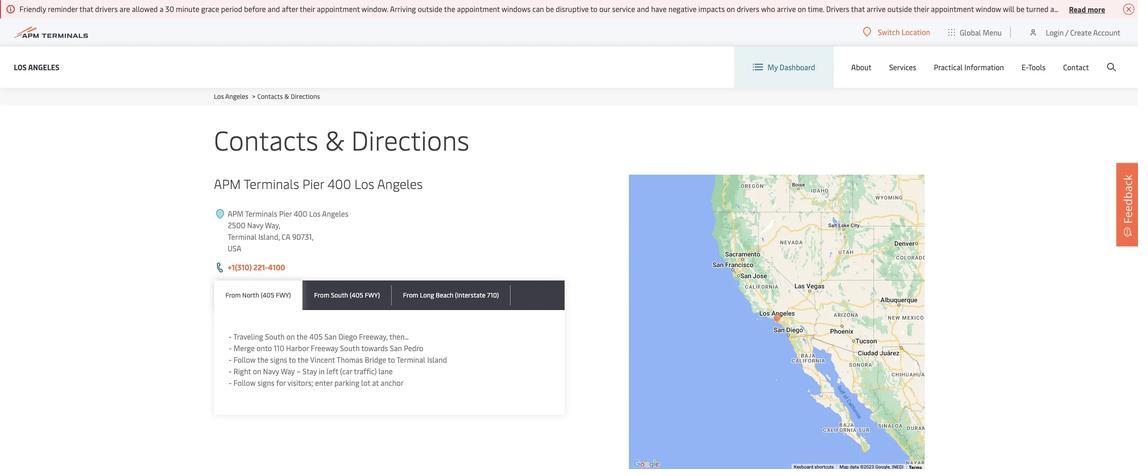 Task type: describe. For each thing, give the bounding box(es) containing it.
a
[[160, 4, 164, 14]]

left
[[327, 366, 338, 377]]

way
[[281, 366, 295, 377]]

from for from south (405 fwy)
[[314, 291, 329, 300]]

apm for apm terminals pier 400 los angeles 2500 navy way, terminal island, ca 90731, usa
[[228, 209, 244, 219]]

1 drivers from the left
[[95, 4, 118, 14]]

2 appointment from the left
[[457, 4, 500, 14]]

e-
[[1022, 62, 1029, 72]]

221-
[[254, 262, 268, 273]]

on up harbor
[[287, 332, 295, 342]]

1 horizontal spatial directions
[[351, 121, 470, 158]]

north
[[242, 291, 259, 300]]

e-tools
[[1022, 62, 1046, 72]]

island,
[[258, 232, 280, 242]]

read more button
[[1070, 3, 1106, 15]]

2 follow from the top
[[234, 378, 256, 388]]

towards
[[361, 343, 388, 353]]

my dashboard
[[768, 62, 816, 72]]

close alert image
[[1124, 4, 1135, 15]]

0 vertical spatial contacts
[[257, 92, 283, 101]]

stay
[[303, 366, 317, 377]]

my dashboard button
[[753, 46, 816, 88]]

90731,
[[292, 232, 314, 242]]

lot
[[361, 378, 371, 388]]

(405 for south
[[350, 291, 363, 300]]

usa
[[228, 243, 242, 254]]

apm terminals pier 400 los angeles 2500 navy way, terminal island, ca 90731, usa
[[228, 209, 349, 254]]

/
[[1066, 27, 1069, 37]]

2 arrive from the left
[[867, 4, 886, 14]]

create
[[1071, 27, 1092, 37]]

1 be from the left
[[546, 4, 554, 14]]

windows
[[502, 4, 531, 14]]

navy inside apm terminals pier 400 los angeles 2500 navy way, terminal island, ca 90731, usa
[[247, 220, 263, 230]]

global menu button
[[940, 18, 1012, 46]]

practical
[[934, 62, 963, 72]]

lane
[[379, 366, 393, 377]]

2 their from the left
[[914, 4, 930, 14]]

time.
[[808, 4, 825, 14]]

freeway,
[[359, 332, 388, 342]]

way,
[[265, 220, 281, 230]]

visitors;
[[288, 378, 314, 388]]

future
[[1105, 4, 1126, 14]]

1 vertical spatial contacts
[[214, 121, 318, 158]]

practical information
[[934, 62, 1005, 72]]

more
[[1088, 4, 1106, 14]]

110
[[274, 343, 284, 353]]

fwy) for from north (405 fwy)
[[276, 291, 291, 300]]

2 be from the left
[[1017, 4, 1025, 14]]

switch
[[878, 27, 900, 37]]

impacts
[[699, 4, 725, 14]]

can
[[533, 4, 544, 14]]

service
[[612, 4, 635, 14]]

710)
[[487, 291, 499, 300]]

- traveling south on the 405 san diego freeway, then… - merge onto 110 harbor freeway south towards san pedro - follow the signs to the vincent thomas bridge to terminal island - right on navy way – stay in left (car traffic) lane - follow signs for visitors; enter parking lot at anchor
[[229, 332, 447, 388]]

freeway
[[311, 343, 338, 353]]

friendly
[[19, 4, 46, 14]]

5 - from the top
[[229, 378, 232, 388]]

405
[[310, 332, 323, 342]]

window.
[[362, 4, 389, 14]]

0 horizontal spatial directions
[[291, 92, 320, 101]]

read more
[[1070, 4, 1106, 14]]

vincent
[[310, 355, 335, 365]]

1 appointment from the left
[[317, 4, 360, 14]]

dashboard
[[780, 62, 816, 72]]

pier for apm terminals pier 400 los angeles 2500 navy way, terminal island, ca 90731, usa
[[279, 209, 292, 219]]

>
[[252, 92, 256, 101]]

tools
[[1029, 62, 1046, 72]]

(car
[[340, 366, 352, 377]]

from south (405 fwy) button
[[303, 281, 392, 310]]

on left time.
[[798, 4, 806, 14]]

los inside apm terminals pier 400 los angeles 2500 navy way, terminal island, ca 90731, usa
[[309, 209, 321, 219]]

e-tools button
[[1022, 46, 1046, 88]]

grace
[[201, 4, 219, 14]]

my
[[768, 62, 778, 72]]

right
[[234, 366, 251, 377]]

bridge
[[365, 355, 386, 365]]

from long beach  (interstate 710) button
[[392, 281, 511, 310]]

our
[[600, 4, 611, 14]]

navy inside - traveling south on the 405 san diego freeway, then… - merge onto 110 harbor freeway south towards san pedro - follow the signs to the vincent thomas bridge to terminal island - right on navy way – stay in left (car traffic) lane - follow signs for visitors; enter parking lot at anchor
[[263, 366, 279, 377]]

1 their from the left
[[300, 4, 315, 14]]

menu
[[983, 27, 1002, 37]]

4 - from the top
[[229, 366, 232, 377]]

after
[[282, 4, 298, 14]]

1 horizontal spatial &
[[325, 121, 345, 158]]

traffic)
[[354, 366, 377, 377]]

switch location
[[878, 27, 931, 37]]

allowed
[[132, 4, 158, 14]]

ope
[[1128, 4, 1139, 14]]

map region
[[601, 108, 956, 470]]

onto
[[257, 343, 272, 353]]

login / create account link
[[1029, 19, 1121, 46]]

drivers
[[826, 4, 850, 14]]

contact
[[1064, 62, 1090, 72]]

ca
[[282, 232, 290, 242]]

4100
[[268, 262, 285, 273]]

have
[[651, 4, 667, 14]]

turned
[[1027, 4, 1049, 14]]

1 arrive from the left
[[777, 4, 796, 14]]

from long beach  (interstate 710)
[[403, 291, 499, 300]]

global
[[960, 27, 982, 37]]

2 that from the left
[[851, 4, 865, 14]]

30
[[165, 4, 174, 14]]

services button
[[890, 46, 917, 88]]

terminal inside apm terminals pier 400 los angeles 2500 navy way, terminal island, ca 90731, usa
[[228, 232, 257, 242]]



Task type: vqa. For each thing, say whether or not it's contained in the screenshot.
All 'option' at the top left
no



Task type: locate. For each thing, give the bounding box(es) containing it.
to left our
[[591, 4, 598, 14]]

1 and from the left
[[268, 4, 280, 14]]

0 horizontal spatial from
[[226, 291, 241, 300]]

1 horizontal spatial terminal
[[397, 355, 426, 365]]

south inside from south (405 fwy) button
[[331, 291, 348, 300]]

0 horizontal spatial pier
[[279, 209, 292, 219]]

1 vertical spatial pier
[[279, 209, 292, 219]]

1 vertical spatial south
[[265, 332, 285, 342]]

1 vertical spatial 400
[[294, 209, 307, 219]]

disruptive
[[556, 4, 589, 14]]

1 horizontal spatial arrive
[[867, 4, 886, 14]]

0 horizontal spatial arrive
[[777, 4, 796, 14]]

fwy) down the 4100
[[276, 291, 291, 300]]

arriving
[[390, 4, 416, 14]]

0 horizontal spatial drivers
[[95, 4, 118, 14]]

from south (405 fwy)
[[314, 291, 380, 300]]

pier
[[303, 175, 324, 192], [279, 209, 292, 219]]

0 vertical spatial navy
[[247, 220, 263, 230]]

island
[[427, 355, 447, 365]]

(405 for north
[[261, 291, 274, 300]]

are
[[120, 4, 130, 14]]

feedback button
[[1117, 163, 1139, 246]]

enter
[[315, 378, 333, 388]]

traveling
[[233, 332, 263, 342]]

1 horizontal spatial pier
[[303, 175, 324, 192]]

terminals for apm terminals pier 400 los angeles
[[244, 175, 299, 192]]

terminal inside - traveling south on the 405 san diego freeway, then… - merge onto 110 harbor freeway south towards san pedro - follow the signs to the vincent thomas bridge to terminal island - right on navy way – stay in left (car traffic) lane - follow signs for visitors; enter parking lot at anchor
[[397, 355, 426, 365]]

that right drivers
[[851, 4, 865, 14]]

be right will
[[1017, 4, 1025, 14]]

terminals inside apm terminals pier 400 los angeles 2500 navy way, terminal island, ca 90731, usa
[[245, 209, 277, 219]]

1 vertical spatial directions
[[351, 121, 470, 158]]

contacts down los angeles > contacts & directions in the left top of the page
[[214, 121, 318, 158]]

on
[[727, 4, 735, 14], [798, 4, 806, 14], [287, 332, 295, 342], [253, 366, 261, 377]]

directions
[[291, 92, 320, 101], [351, 121, 470, 158]]

0 horizontal spatial &
[[285, 92, 289, 101]]

0 horizontal spatial be
[[546, 4, 554, 14]]

2 (405 from the left
[[350, 291, 363, 300]]

global menu
[[960, 27, 1002, 37]]

2 and from the left
[[637, 4, 650, 14]]

1 horizontal spatial fwy)
[[365, 291, 380, 300]]

0 horizontal spatial fwy)
[[276, 291, 291, 300]]

arrive
[[777, 4, 796, 14], [867, 4, 886, 14]]

window
[[976, 4, 1002, 14]]

arrive up switch at the top of the page
[[867, 4, 886, 14]]

about button
[[852, 46, 872, 88]]

will
[[1003, 4, 1015, 14]]

0 horizontal spatial los angeles link
[[14, 61, 59, 73]]

to up way
[[289, 355, 296, 365]]

1 horizontal spatial that
[[851, 4, 865, 14]]

reminder
[[48, 4, 78, 14]]

1 horizontal spatial san
[[390, 343, 402, 353]]

0 horizontal spatial outside
[[418, 4, 443, 14]]

receive
[[1080, 4, 1103, 14]]

from north (405 fwy) tab panel
[[214, 310, 565, 415]]

apm for apm terminals pier 400 los angeles
[[214, 175, 241, 192]]

(405
[[261, 291, 274, 300], [350, 291, 363, 300]]

3 from from the left
[[403, 291, 418, 300]]

1 horizontal spatial drivers
[[737, 4, 760, 14]]

1 follow from the top
[[234, 355, 256, 365]]

0 vertical spatial terminals
[[244, 175, 299, 192]]

0 horizontal spatial (405
[[261, 291, 274, 300]]

0 vertical spatial 400
[[328, 175, 351, 192]]

400
[[328, 175, 351, 192], [294, 209, 307, 219]]

1 (405 from the left
[[261, 291, 274, 300]]

pedro
[[404, 343, 423, 353]]

1 horizontal spatial outside
[[888, 4, 913, 14]]

signs
[[270, 355, 287, 365], [258, 378, 275, 388]]

0 vertical spatial south
[[331, 291, 348, 300]]

from left long
[[403, 291, 418, 300]]

1 vertical spatial signs
[[258, 378, 275, 388]]

google image
[[631, 459, 662, 470]]

before
[[244, 4, 266, 14]]

terminal down pedro
[[397, 355, 426, 365]]

0 horizontal spatial that
[[79, 4, 93, 14]]

anchor
[[381, 378, 404, 388]]

1 horizontal spatial from
[[314, 291, 329, 300]]

0 vertical spatial follow
[[234, 355, 256, 365]]

account
[[1094, 27, 1121, 37]]

2 from from the left
[[314, 291, 329, 300]]

3 - from the top
[[229, 355, 232, 365]]

appointment up global
[[931, 4, 974, 14]]

long
[[420, 291, 434, 300]]

1 that from the left
[[79, 4, 93, 14]]

0 vertical spatial san
[[325, 332, 337, 342]]

south up 110
[[265, 332, 285, 342]]

appointment left windows
[[457, 4, 500, 14]]

apm inside apm terminals pier 400 los angeles 2500 navy way, terminal island, ca 90731, usa
[[228, 209, 244, 219]]

arrive right who
[[777, 4, 796, 14]]

0 vertical spatial directions
[[291, 92, 320, 101]]

1 vertical spatial terminals
[[245, 209, 277, 219]]

2 horizontal spatial to
[[591, 4, 598, 14]]

1 vertical spatial follow
[[234, 378, 256, 388]]

on right impacts
[[727, 4, 735, 14]]

harbor
[[286, 343, 309, 353]]

from for from long beach  (interstate 710)
[[403, 291, 418, 300]]

angeles inside apm terminals pier 400 los angeles 2500 navy way, terminal island, ca 90731, usa
[[322, 209, 349, 219]]

diego
[[339, 332, 357, 342]]

from north (405 fwy)
[[226, 291, 291, 300]]

0 vertical spatial signs
[[270, 355, 287, 365]]

their right after
[[300, 4, 315, 14]]

to up lane
[[388, 355, 395, 365]]

pier for apm terminals pier 400 los angeles
[[303, 175, 324, 192]]

2 vertical spatial south
[[340, 343, 360, 353]]

1 horizontal spatial 400
[[328, 175, 351, 192]]

2 horizontal spatial from
[[403, 291, 418, 300]]

their up location
[[914, 4, 930, 14]]

to
[[591, 4, 598, 14], [289, 355, 296, 365], [388, 355, 395, 365]]

pier inside apm terminals pier 400 los angeles 2500 navy way, terminal island, ca 90731, usa
[[279, 209, 292, 219]]

2 outside from the left
[[888, 4, 913, 14]]

south up diego
[[331, 291, 348, 300]]

0 vertical spatial pier
[[303, 175, 324, 192]]

0 horizontal spatial san
[[325, 332, 337, 342]]

apm terminals pier 400 los angeles
[[214, 175, 423, 192]]

0 horizontal spatial appointment
[[317, 4, 360, 14]]

3 appointment from the left
[[931, 4, 974, 14]]

parking
[[335, 378, 360, 388]]

that
[[79, 4, 93, 14], [851, 4, 865, 14]]

1 vertical spatial san
[[390, 343, 402, 353]]

0 horizontal spatial and
[[268, 4, 280, 14]]

400 for apm terminals pier 400 los angeles
[[328, 175, 351, 192]]

and
[[268, 4, 280, 14], [637, 4, 650, 14]]

0 vertical spatial los angeles link
[[14, 61, 59, 73]]

be right can
[[546, 4, 554, 14]]

1 vertical spatial navy
[[263, 366, 279, 377]]

1 vertical spatial terminal
[[397, 355, 426, 365]]

1 vertical spatial los angeles link
[[214, 92, 248, 101]]

drivers left who
[[737, 4, 760, 14]]

san up freeway at the left of page
[[325, 332, 337, 342]]

1 horizontal spatial los angeles link
[[214, 92, 248, 101]]

1 horizontal spatial appointment
[[457, 4, 500, 14]]

2 horizontal spatial appointment
[[931, 4, 974, 14]]

thomas
[[337, 355, 363, 365]]

1 vertical spatial &
[[325, 121, 345, 158]]

1 outside from the left
[[418, 4, 443, 14]]

1 horizontal spatial to
[[388, 355, 395, 365]]

tab list containing from north (405 fwy)
[[214, 281, 565, 310]]

on right right
[[253, 366, 261, 377]]

(interstate
[[455, 291, 486, 300]]

from for from north (405 fwy)
[[226, 291, 241, 300]]

period
[[221, 4, 242, 14]]

for
[[276, 378, 286, 388]]

2 drivers from the left
[[737, 4, 760, 14]]

signs left for on the bottom of page
[[258, 378, 275, 388]]

appointment left window.
[[317, 4, 360, 14]]

+1(310) 221-4100
[[228, 262, 285, 273]]

2 fwy) from the left
[[365, 291, 380, 300]]

from left north
[[226, 291, 241, 300]]

drivers left are
[[95, 4, 118, 14]]

san
[[325, 332, 337, 342], [390, 343, 402, 353]]

outside
[[418, 4, 443, 14], [888, 4, 913, 14]]

san down then…
[[390, 343, 402, 353]]

apm
[[214, 175, 241, 192], [228, 209, 244, 219]]

follow down right
[[234, 378, 256, 388]]

fwy) up freeway,
[[365, 291, 380, 300]]

400 for apm terminals pier 400 los angeles 2500 navy way, terminal island, ca 90731, usa
[[294, 209, 307, 219]]

services
[[890, 62, 917, 72]]

1 - from the top
[[229, 332, 232, 342]]

0 horizontal spatial to
[[289, 355, 296, 365]]

feedback
[[1121, 175, 1136, 224]]

2 - from the top
[[229, 343, 232, 353]]

minute
[[176, 4, 199, 14]]

0 vertical spatial terminal
[[228, 232, 257, 242]]

outside right arriving
[[418, 4, 443, 14]]

fwy)
[[276, 291, 291, 300], [365, 291, 380, 300]]

contacts right >
[[257, 92, 283, 101]]

and left have
[[637, 4, 650, 14]]

login / create account
[[1046, 27, 1121, 37]]

(405 right north
[[261, 291, 274, 300]]

0 horizontal spatial terminal
[[228, 232, 257, 242]]

400 inside apm terminals pier 400 los angeles 2500 navy way, terminal island, ca 90731, usa
[[294, 209, 307, 219]]

in
[[319, 366, 325, 377]]

navy up for on the bottom of page
[[263, 366, 279, 377]]

fwy) for from south (405 fwy)
[[365, 291, 380, 300]]

+1(310) 221-4100 link
[[228, 262, 285, 273]]

1 horizontal spatial (405
[[350, 291, 363, 300]]

the
[[444, 4, 455, 14], [297, 332, 308, 342], [257, 355, 269, 365], [298, 355, 309, 365]]

1 from from the left
[[226, 291, 241, 300]]

2500
[[228, 220, 246, 230]]

1 horizontal spatial be
[[1017, 4, 1025, 14]]

contact button
[[1064, 46, 1090, 88]]

south up "thomas"
[[340, 343, 360, 353]]

practical information button
[[934, 46, 1005, 88]]

tab list
[[214, 281, 565, 310]]

terminal down 2500
[[228, 232, 257, 242]]

navy left way,
[[247, 220, 263, 230]]

and left after
[[268, 4, 280, 14]]

terminals for apm terminals pier 400 los angeles 2500 navy way, terminal island, ca 90731, usa
[[245, 209, 277, 219]]

that right reminder
[[79, 4, 93, 14]]

–
[[297, 366, 301, 377]]

drivers
[[95, 4, 118, 14], [737, 4, 760, 14]]

from up 405
[[314, 291, 329, 300]]

400 down contacts & directions
[[328, 175, 351, 192]]

400 up 90731,
[[294, 209, 307, 219]]

0 vertical spatial &
[[285, 92, 289, 101]]

outside up switch location button
[[888, 4, 913, 14]]

0 vertical spatial apm
[[214, 175, 241, 192]]

+1(310)
[[228, 262, 252, 273]]

signs down 110
[[270, 355, 287, 365]]

away. to
[[1051, 4, 1078, 14]]

be
[[546, 4, 554, 14], [1017, 4, 1025, 14]]

1 horizontal spatial and
[[637, 4, 650, 14]]

0 horizontal spatial 400
[[294, 209, 307, 219]]

follow down merge
[[234, 355, 256, 365]]

read
[[1070, 4, 1086, 14]]

1 vertical spatial apm
[[228, 209, 244, 219]]

los
[[14, 62, 27, 72], [214, 92, 224, 101], [355, 175, 374, 192], [309, 209, 321, 219]]

0 horizontal spatial their
[[300, 4, 315, 14]]

negative
[[669, 4, 697, 14]]

at
[[372, 378, 379, 388]]

navy
[[247, 220, 263, 230], [263, 366, 279, 377]]

1 fwy) from the left
[[276, 291, 291, 300]]

1 horizontal spatial their
[[914, 4, 930, 14]]

(405 up diego
[[350, 291, 363, 300]]

switch location button
[[863, 27, 931, 37]]



